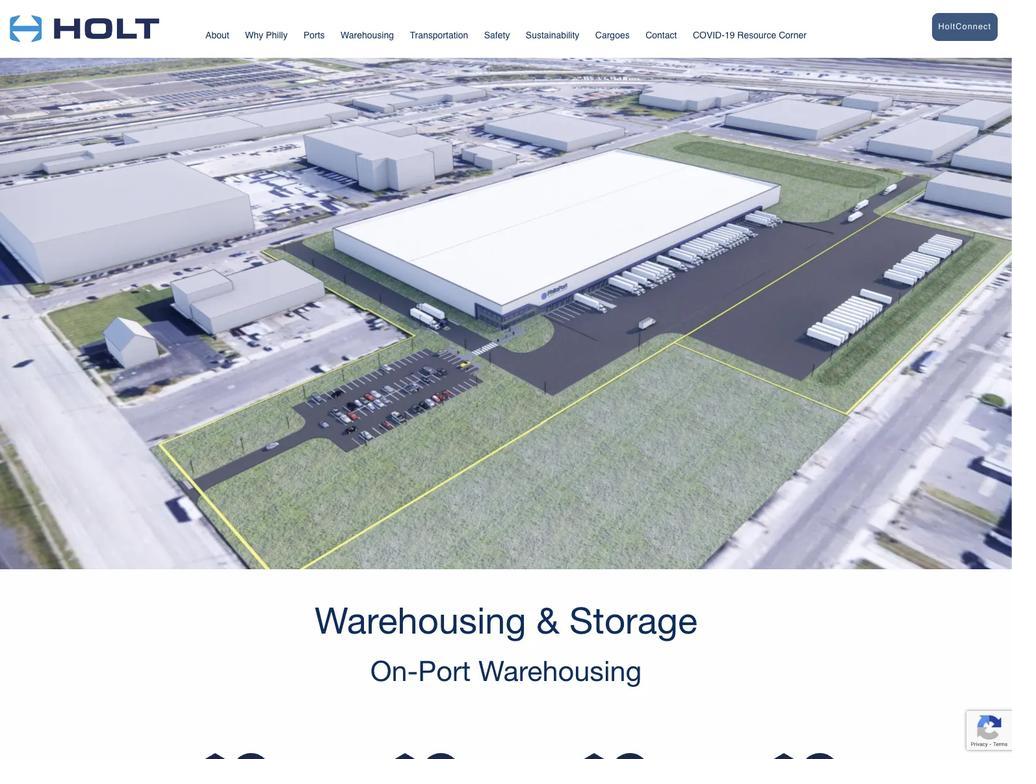 Task type: vqa. For each thing, say whether or not it's contained in the screenshot.
the Safety
yes



Task type: locate. For each thing, give the bounding box(es) containing it.
ports
[[304, 30, 325, 40]]

covid-19 resource corner link
[[693, 15, 807, 49]]

2 vertical spatial warehousing
[[479, 655, 642, 688]]

about link
[[205, 24, 229, 49]]

1 vertical spatial warehousing
[[315, 599, 526, 642]]

warehousing at philadelphia, pa image
[[363, 745, 460, 759]]

warehousing right ports
[[341, 30, 394, 40]]

ports link
[[304, 24, 325, 49]]

warehousing for warehousing
[[341, 30, 394, 40]]

resource
[[738, 30, 777, 40]]

warehousing
[[341, 30, 394, 40], [315, 599, 526, 642], [479, 655, 642, 688]]

cargoes
[[595, 30, 630, 40]]

warehousing up port
[[315, 599, 526, 642]]

warehousing for warehousing & storage
[[315, 599, 526, 642]]

warehousing down &
[[479, 655, 642, 688]]

warehousing at camden, nj image
[[742, 745, 840, 759]]

safety link
[[484, 24, 510, 49]]

holt logistics image
[[10, 0, 159, 49]]

covid-19 resource corner
[[693, 30, 807, 40]]

0 vertical spatial warehousing
[[341, 30, 394, 40]]

warehousing at paulsboro, nj image
[[552, 745, 650, 759]]

contact
[[646, 30, 677, 40]]

philly
[[266, 30, 288, 40]]

safety
[[484, 30, 510, 40]]

transportation link
[[410, 24, 468, 49]]

about
[[205, 30, 229, 40]]



Task type: describe. For each thing, give the bounding box(es) containing it.
&
[[537, 599, 559, 642]]

holtconnect button
[[932, 13, 998, 41]]

warehousing & storage
[[315, 599, 698, 642]]

on-
[[370, 655, 418, 688]]

contact link
[[646, 24, 677, 49]]

19
[[725, 30, 735, 40]]

port
[[418, 655, 471, 688]]

storage
[[570, 599, 698, 642]]

holtconnect link
[[858, 7, 998, 51]]

why philly link
[[245, 24, 288, 49]]

corner
[[779, 30, 807, 40]]

warehousing at gloucester city, nj image
[[173, 745, 270, 759]]

warehousing link
[[341, 24, 394, 51]]

on-port warehousing
[[370, 655, 642, 688]]

covid-
[[693, 30, 725, 40]]

holtconnect
[[939, 21, 992, 31]]

transportation
[[410, 30, 468, 40]]

sustainability
[[526, 30, 580, 40]]

sustainability link
[[526, 24, 580, 49]]

warehousing & storage main content
[[0, 0, 1012, 759]]

cargoes link
[[595, 24, 630, 49]]

why
[[245, 30, 263, 40]]

why philly
[[245, 30, 288, 40]]



